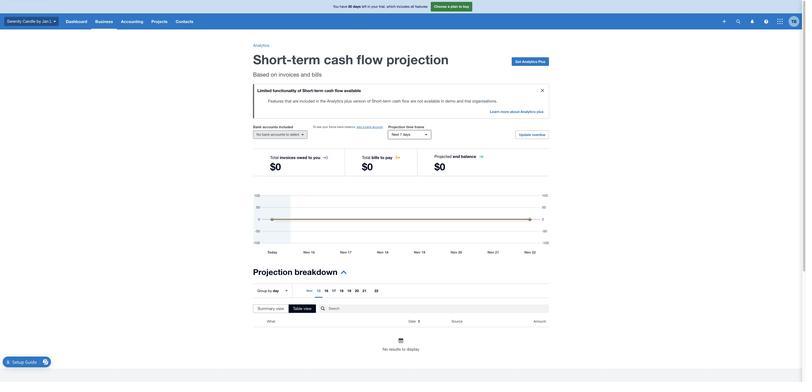 Task type: locate. For each thing, give the bounding box(es) containing it.
invoices left owed
[[280, 155, 296, 160]]

a left plan
[[448, 4, 450, 9]]

view right summary
[[276, 307, 284, 311]]

group by day
[[257, 289, 279, 293]]

2 vertical spatial flow
[[402, 99, 410, 104]]

0 vertical spatial and
[[301, 71, 310, 78]]

2 $0 from the left
[[362, 161, 373, 173]]

to inside banner
[[459, 4, 462, 9]]

1 horizontal spatial no
[[383, 348, 388, 352]]

view
[[276, 307, 284, 311], [304, 307, 312, 311]]

summary view
[[258, 307, 284, 311]]

included inside limited functionality of short-term cash flow available status
[[300, 99, 315, 104]]

1 vertical spatial and
[[457, 99, 464, 104]]

available up version
[[344, 88, 361, 93]]

in right left
[[368, 5, 370, 9]]

features
[[415, 5, 428, 9]]

2 horizontal spatial flow
[[402, 99, 410, 104]]

1 horizontal spatial view
[[304, 307, 312, 311]]

0 vertical spatial term
[[292, 52, 320, 67]]

plus down close image
[[537, 110, 544, 114]]

1 horizontal spatial flow
[[357, 52, 383, 67]]

plus
[[539, 60, 546, 64]]

navigation containing dashboard
[[62, 13, 719, 29]]

contacts button
[[172, 13, 198, 29]]

to left pay
[[381, 155, 385, 160]]

0 horizontal spatial $0
[[270, 161, 281, 173]]

0 horizontal spatial are
[[293, 99, 299, 104]]

days right '7'
[[403, 133, 411, 137]]

svg image
[[778, 19, 783, 24], [764, 19, 768, 23]]

0 horizontal spatial available
[[344, 88, 361, 93]]

17 button
[[330, 284, 338, 298]]

projection breakdown
[[253, 268, 338, 277]]

a
[[448, 4, 450, 9], [363, 126, 364, 129]]

next
[[392, 133, 399, 137]]

features that are included in the analytics plus version of short-term cash flow are not available in demo and trial organisations.
[[268, 99, 498, 104]]

amount
[[534, 320, 546, 324]]

tb button
[[789, 13, 802, 29]]

1 vertical spatial term
[[315, 88, 324, 93]]

:
[[312, 289, 313, 293]]

not
[[417, 99, 423, 104]]

limited functionality of short-term cash flow available
[[257, 88, 361, 93]]

left
[[362, 5, 367, 9]]

1 horizontal spatial short-
[[302, 88, 315, 93]]

2 view from the left
[[304, 307, 312, 311]]

0 horizontal spatial a
[[363, 126, 364, 129]]

plus
[[344, 99, 352, 104], [537, 110, 544, 114]]

1 horizontal spatial bank
[[337, 126, 344, 129]]

to left you
[[308, 155, 312, 160]]

in left "demo"
[[441, 99, 444, 104]]

invoices inside total invoices owed to you $0
[[280, 155, 296, 160]]

are right that on the top of page
[[293, 99, 299, 104]]

1 $0 from the left
[[270, 161, 281, 173]]

to for total invoices owed to you $0
[[308, 155, 312, 160]]

0 vertical spatial cash
[[324, 52, 353, 67]]

0 horizontal spatial and
[[301, 71, 310, 78]]

days right 30
[[353, 4, 361, 9]]

of right functionality
[[298, 88, 301, 93]]

2 horizontal spatial in
[[441, 99, 444, 104]]

to right results
[[402, 348, 406, 352]]

18
[[340, 289, 344, 293]]

to inside list of upcoming transactions within the selected timeframe element
[[402, 348, 406, 352]]

of right version
[[367, 99, 371, 104]]

to left buy
[[459, 4, 462, 9]]

by inside popup button
[[37, 19, 41, 24]]

projection breakdown button
[[253, 268, 347, 281]]

no for no results to display
[[383, 348, 388, 352]]

2 vertical spatial term
[[383, 99, 391, 104]]

1 horizontal spatial and
[[457, 99, 464, 104]]

short-
[[253, 52, 292, 67], [302, 88, 315, 93], [372, 99, 383, 104]]

in inside you have 30 days left in your trial, which includes all features
[[368, 5, 370, 9]]

business
[[95, 19, 113, 24]]

1 horizontal spatial available
[[424, 99, 440, 104]]

your left trial,
[[371, 5, 378, 9]]

1 vertical spatial invoices
[[280, 155, 296, 160]]

projection breakdown view option group
[[253, 305, 316, 314]]

contacts
[[176, 19, 193, 24]]

15
[[317, 289, 321, 293]]

projection inside button
[[253, 268, 292, 277]]

1 vertical spatial short-
[[302, 88, 315, 93]]

17
[[332, 289, 336, 293]]

date button
[[405, 317, 449, 327]]

what button
[[264, 317, 405, 327]]

bank inside "popup button"
[[262, 133, 270, 137]]

short- right functionality
[[302, 88, 315, 93]]

15 button
[[315, 284, 323, 298]]

projects
[[151, 19, 168, 24]]

0 vertical spatial projection
[[388, 125, 405, 129]]

list of upcoming transactions within the selected timeframe element
[[253, 317, 549, 353]]

limited functionality of short-term cash flow available status
[[253, 84, 549, 119]]

analytics inside button
[[522, 60, 538, 64]]

bills left pay
[[372, 155, 380, 160]]

invoices right on in the top left of the page
[[279, 71, 299, 78]]

1 horizontal spatial are
[[411, 99, 416, 104]]

close image
[[537, 85, 548, 96]]

1 vertical spatial by
[[268, 289, 272, 293]]

1 horizontal spatial plus
[[537, 110, 544, 114]]

day
[[273, 289, 279, 293]]

0 horizontal spatial total
[[270, 156, 279, 160]]

2 horizontal spatial bank
[[365, 126, 372, 129]]

no results to display
[[383, 348, 420, 352]]

version
[[353, 99, 366, 104]]

0 horizontal spatial short-
[[253, 52, 292, 67]]

0 vertical spatial included
[[300, 99, 315, 104]]

Search for a document search field
[[329, 305, 549, 314]]

and left trial
[[457, 99, 464, 104]]

of
[[298, 88, 301, 93], [367, 99, 371, 104]]

no left results
[[383, 348, 388, 352]]

2 horizontal spatial $0
[[435, 161, 445, 173]]

accounts
[[263, 125, 278, 129], [271, 133, 285, 137]]

bills
[[312, 71, 322, 78], [372, 155, 380, 160]]

banner
[[0, 0, 802, 29]]

future
[[329, 126, 337, 129]]

0 vertical spatial available
[[344, 88, 361, 93]]

are
[[293, 99, 299, 104], [411, 99, 416, 104]]

0 vertical spatial invoices
[[279, 71, 299, 78]]

add
[[357, 126, 362, 129]]

bank right future
[[337, 126, 344, 129]]

2 vertical spatial short-
[[372, 99, 383, 104]]

by left jan
[[37, 19, 41, 24]]

on
[[271, 71, 277, 78]]

2 horizontal spatial short-
[[372, 99, 383, 104]]

accounting
[[121, 19, 143, 24]]

total inside total bills to pay $0
[[362, 156, 371, 160]]

that
[[285, 99, 292, 104]]

short- up on in the top left of the page
[[253, 52, 292, 67]]

and
[[301, 71, 310, 78], [457, 99, 464, 104]]

1 vertical spatial days
[[403, 133, 411, 137]]

a right the "add"
[[363, 126, 364, 129]]

group
[[257, 289, 267, 293]]

accounts up no bank accounts to select
[[263, 125, 278, 129]]

0 horizontal spatial included
[[279, 125, 293, 129]]

bank
[[337, 126, 344, 129], [365, 126, 372, 129], [262, 133, 270, 137]]

1 view from the left
[[276, 307, 284, 311]]

by
[[37, 19, 41, 24], [268, 289, 272, 293]]

to inside total bills to pay $0
[[381, 155, 385, 160]]

0 horizontal spatial no
[[257, 133, 261, 137]]

0 horizontal spatial projection
[[253, 268, 292, 277]]

jan
[[42, 19, 49, 24]]

total down no bank accounts to select
[[270, 156, 279, 160]]

and inside limited functionality of short-term cash flow available status
[[457, 99, 464, 104]]

see
[[317, 126, 322, 129]]

no
[[257, 133, 261, 137], [383, 348, 388, 352]]

plus left version
[[344, 99, 352, 104]]

1 horizontal spatial total
[[362, 156, 371, 160]]

0 vertical spatial accounts
[[263, 125, 278, 129]]

navigation
[[62, 13, 719, 29]]

1 vertical spatial available
[[424, 99, 440, 104]]

1 vertical spatial a
[[363, 126, 364, 129]]

flow
[[357, 52, 383, 67], [335, 88, 343, 93], [402, 99, 410, 104]]

short- right version
[[372, 99, 383, 104]]

bills up limited functionality of short-term cash flow available
[[312, 71, 322, 78]]

analytics link
[[253, 43, 269, 48]]

svg image
[[737, 19, 741, 23], [751, 19, 754, 23], [723, 20, 726, 23], [53, 21, 56, 22]]

1 horizontal spatial days
[[403, 133, 411, 137]]

1 vertical spatial projection
[[253, 268, 292, 277]]

no down bank
[[257, 133, 261, 137]]

bank
[[253, 125, 262, 129]]

0 horizontal spatial flow
[[335, 88, 343, 93]]

0 horizontal spatial by
[[37, 19, 41, 24]]

3 $0 from the left
[[435, 161, 445, 173]]

bank down bank accounts included
[[262, 133, 270, 137]]

0 horizontal spatial your
[[322, 126, 328, 129]]

tb
[[792, 19, 797, 24]]

1 horizontal spatial by
[[268, 289, 272, 293]]

0 horizontal spatial bills
[[312, 71, 322, 78]]

1 horizontal spatial included
[[300, 99, 315, 104]]

your inside you have 30 days left in your trial, which includes all features
[[371, 5, 378, 9]]

l
[[50, 19, 52, 24]]

you
[[333, 5, 339, 9]]

2 vertical spatial cash
[[392, 99, 401, 104]]

0 vertical spatial days
[[353, 4, 361, 9]]

1 vertical spatial bills
[[372, 155, 380, 160]]

$0
[[270, 161, 281, 173], [362, 161, 373, 173], [435, 161, 445, 173]]

1 horizontal spatial bills
[[372, 155, 380, 160]]

no inside list of upcoming transactions within the selected timeframe element
[[383, 348, 388, 352]]

accounts down bank accounts included
[[271, 133, 285, 137]]

limited
[[257, 88, 272, 93]]

total left pay
[[362, 156, 371, 160]]

0 horizontal spatial bank
[[262, 133, 270, 137]]

0 horizontal spatial view
[[276, 307, 284, 311]]

available right not
[[424, 99, 440, 104]]

balance,
[[345, 126, 356, 129]]

summary
[[258, 307, 275, 311]]

0 vertical spatial a
[[448, 4, 450, 9]]

0 horizontal spatial of
[[298, 88, 301, 93]]

get analytics plus
[[516, 60, 546, 64]]

0 vertical spatial by
[[37, 19, 41, 24]]

0 vertical spatial no
[[257, 133, 261, 137]]

learn more about analytics plus
[[490, 110, 544, 114]]

no inside "popup button"
[[257, 133, 261, 137]]

1 horizontal spatial $0
[[362, 161, 373, 173]]

1 total from the left
[[270, 156, 279, 160]]

0 vertical spatial of
[[298, 88, 301, 93]]

and up limited functionality of short-term cash flow available
[[301, 71, 310, 78]]

0 horizontal spatial plus
[[344, 99, 352, 104]]

to inside "popup button"
[[286, 133, 289, 137]]

1 horizontal spatial in
[[368, 5, 370, 9]]

demo
[[445, 99, 456, 104]]

owed
[[297, 155, 307, 160]]

1 horizontal spatial of
[[367, 99, 371, 104]]

available
[[344, 88, 361, 93], [424, 99, 440, 104]]

projection up day
[[253, 268, 292, 277]]

to inside total invoices owed to you $0
[[308, 155, 312, 160]]

bank right the "add"
[[365, 126, 372, 129]]

total inside total invoices owed to you $0
[[270, 156, 279, 160]]

your right see
[[322, 126, 328, 129]]

0 horizontal spatial days
[[353, 4, 361, 9]]

to left select
[[286, 133, 289, 137]]

1 vertical spatial of
[[367, 99, 371, 104]]

projection
[[388, 125, 405, 129], [253, 268, 292, 277]]

includes
[[397, 5, 410, 9]]

1 horizontal spatial a
[[448, 4, 450, 9]]

next 7 days button
[[388, 131, 431, 139]]

serenity candle by jan l
[[7, 19, 52, 24]]

breakdown
[[295, 268, 338, 277]]

22 button
[[373, 284, 380, 298]]

are left not
[[411, 99, 416, 104]]

view right the table
[[304, 307, 312, 311]]

1 horizontal spatial your
[[371, 5, 378, 9]]

2 total from the left
[[362, 156, 371, 160]]

by left day
[[268, 289, 272, 293]]

0 vertical spatial your
[[371, 5, 378, 9]]

included down limited functionality of short-term cash flow available
[[300, 99, 315, 104]]

1 horizontal spatial projection
[[388, 125, 405, 129]]

date
[[409, 320, 416, 324]]

in left the at top
[[316, 99, 319, 104]]

1 vertical spatial no
[[383, 348, 388, 352]]

1 vertical spatial flow
[[335, 88, 343, 93]]

you have 30 days left in your trial, which includes all features
[[333, 4, 428, 9]]

total
[[270, 156, 279, 160], [362, 156, 371, 160]]

included up no bank accounts to select "popup button"
[[279, 125, 293, 129]]

projection up the 'next'
[[388, 125, 405, 129]]

1 vertical spatial accounts
[[271, 133, 285, 137]]



Task type: vqa. For each thing, say whether or not it's contained in the screenshot.
$0 inside the Total invoices owed to you $0
yes



Task type: describe. For each thing, give the bounding box(es) containing it.
20
[[355, 289, 359, 293]]

0 vertical spatial short-
[[253, 52, 292, 67]]

have
[[340, 5, 347, 9]]

total bills to pay $0
[[362, 155, 392, 173]]

projection for projection breakdown
[[253, 268, 292, 277]]

frame
[[415, 125, 424, 129]]

you
[[313, 155, 320, 160]]

18 button
[[338, 284, 346, 298]]

22
[[375, 289, 379, 293]]

view for summary view
[[276, 307, 284, 311]]

trial
[[465, 99, 471, 104]]

accounts inside "popup button"
[[271, 133, 285, 137]]

what
[[267, 320, 275, 324]]

total invoices owed to you $0
[[270, 155, 320, 173]]

account
[[372, 126, 383, 129]]

to see your future bank balance, add a bank account
[[313, 126, 383, 129]]

buy
[[463, 4, 469, 9]]

learn more about analytics plus link
[[487, 108, 547, 116]]

functionality
[[273, 88, 296, 93]]

0 vertical spatial bills
[[312, 71, 322, 78]]

choose
[[434, 4, 447, 9]]

add a bank account link
[[357, 126, 383, 129]]

days inside popup button
[[403, 133, 411, 137]]

bank accounts included
[[253, 125, 293, 129]]

2 are from the left
[[411, 99, 416, 104]]

19 button
[[346, 284, 353, 298]]

about
[[510, 110, 520, 114]]

1 vertical spatial plus
[[537, 110, 544, 114]]

source
[[452, 320, 463, 324]]

0 horizontal spatial in
[[316, 99, 319, 104]]

16 button
[[323, 284, 330, 298]]

based on invoices and bills
[[253, 71, 322, 78]]

projected end balance
[[435, 154, 476, 159]]

short-term cash flow projection
[[253, 52, 449, 67]]

$0 inside total bills to pay $0
[[362, 161, 373, 173]]

table
[[293, 307, 302, 311]]

1 vertical spatial included
[[279, 125, 293, 129]]

projected
[[435, 154, 452, 159]]

get
[[516, 60, 521, 64]]

no bank accounts to select
[[257, 133, 299, 137]]

end
[[453, 154, 460, 159]]

a inside banner
[[448, 4, 450, 9]]

which
[[387, 5, 396, 9]]

accounting button
[[117, 13, 147, 29]]

19
[[347, 289, 351, 293]]

dashboard link
[[62, 13, 91, 29]]

projection for projection time frame
[[388, 125, 405, 129]]

banner containing tb
[[0, 0, 802, 29]]

0 vertical spatial plus
[[344, 99, 352, 104]]

source button
[[449, 317, 506, 327]]

nov
[[307, 289, 312, 293]]

to for choose a plan to buy
[[459, 4, 462, 9]]

no for no bank accounts to select
[[257, 133, 261, 137]]

choose a plan to buy
[[434, 4, 469, 9]]

next 7 days
[[392, 133, 411, 137]]

based
[[253, 71, 269, 78]]

the
[[320, 99, 326, 104]]

21
[[363, 289, 367, 293]]

trial,
[[379, 5, 386, 9]]

select
[[290, 133, 299, 137]]

30
[[348, 4, 352, 9]]

nov :
[[307, 289, 313, 293]]

learn
[[490, 110, 500, 114]]

by inside group by day
[[268, 289, 272, 293]]

20 button
[[353, 284, 361, 298]]

svg image inside "serenity candle by jan l" popup button
[[53, 21, 56, 22]]

all
[[411, 5, 414, 9]]

navigation inside banner
[[62, 13, 719, 29]]

overdue
[[532, 133, 546, 137]]

1 are from the left
[[293, 99, 299, 104]]

business button
[[91, 13, 117, 29]]

update overdue
[[519, 133, 546, 137]]

total for you
[[270, 156, 279, 160]]

0 vertical spatial flow
[[357, 52, 383, 67]]

to for no bank accounts to select
[[286, 133, 289, 137]]

bills inside total bills to pay $0
[[372, 155, 380, 160]]

organisations.
[[472, 99, 498, 104]]

0 horizontal spatial svg image
[[764, 19, 768, 23]]

projection time frame
[[388, 125, 424, 129]]

features
[[268, 99, 284, 104]]

1 vertical spatial cash
[[325, 88, 334, 93]]

pay
[[386, 155, 392, 160]]

display
[[407, 348, 420, 352]]

time
[[406, 125, 414, 129]]

1 vertical spatial your
[[322, 126, 328, 129]]

$0 inside total invoices owed to you $0
[[270, 161, 281, 173]]

plan
[[451, 4, 458, 9]]

1 horizontal spatial svg image
[[778, 19, 783, 24]]

projection
[[387, 52, 449, 67]]

serenity candle by jan l button
[[0, 13, 62, 29]]

dashboard
[[66, 19, 87, 24]]

7
[[400, 133, 402, 137]]

view for table view
[[304, 307, 312, 311]]

total for $0
[[362, 156, 371, 160]]

update overdue button
[[516, 131, 549, 139]]



